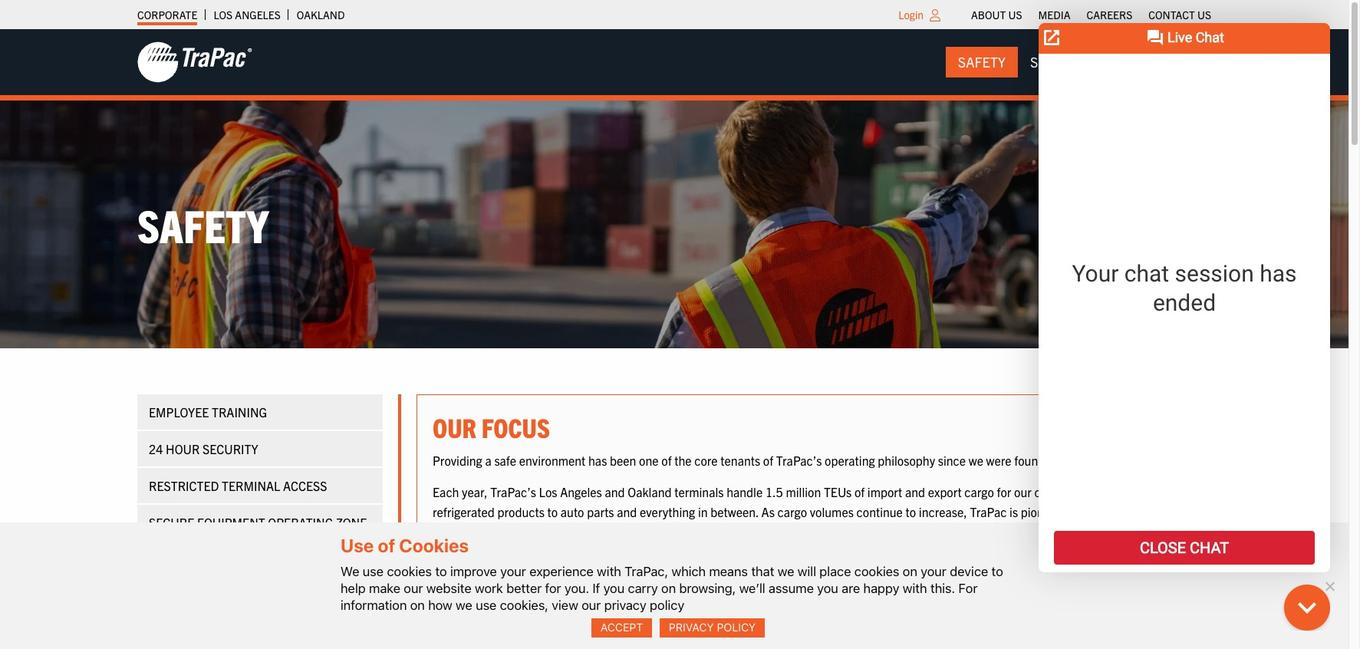 Task type: locate. For each thing, give the bounding box(es) containing it.
contact us
[[1149, 8, 1212, 21]]

for up is in the right bottom of the page
[[997, 484, 1012, 500]]

safe down increase,
[[954, 524, 976, 539]]

cookies up happy on the bottom of page
[[855, 564, 900, 579]]

0 horizontal spatial trapac's
[[491, 484, 536, 500]]

carry
[[628, 581, 658, 596]]

order
[[851, 524, 879, 539]]

our right make
[[404, 581, 423, 596]]

security
[[203, 441, 258, 457]]

1 horizontal spatial you
[[817, 581, 839, 596]]

transport
[[979, 524, 1028, 539]]

on down policies.
[[903, 564, 918, 579]]

sustainability link
[[1096, 47, 1224, 78]]

has
[[589, 452, 607, 468], [643, 543, 662, 559]]

1 horizontal spatial safety
[[958, 53, 1006, 71]]

pioneering
[[1021, 504, 1077, 519]]

1 horizontal spatial continue
[[857, 504, 903, 519]]

0 horizontal spatial los
[[214, 8, 233, 21]]

cookies up make
[[387, 564, 432, 579]]

oakland right los angeles 'link'
[[297, 8, 345, 21]]

us for contact us
[[1198, 8, 1212, 21]]

terminals, down 'moving'
[[548, 543, 601, 559]]

1 vertical spatial menu bar
[[946, 47, 1224, 78]]

with left this. at the bottom
[[903, 581, 927, 596]]

terminals, down policies.
[[901, 575, 984, 605]]

1 vertical spatial use
[[476, 598, 497, 613]]

1 horizontal spatial terminals,
[[901, 575, 984, 605]]

0 horizontal spatial us
[[1009, 8, 1022, 21]]

1 horizontal spatial will
[[1162, 504, 1179, 519]]

2 vertical spatial on
[[410, 598, 425, 613]]

1 vertical spatial trapac
[[604, 543, 640, 559]]

for inside use of cookies we use cookies to improve your experience with trapac, which means that we will place cookies on your device to help make our website work better for you. if you carry on browsing, we'll assume you are happy with this. for information on how we use cookies, view our privacy policy
[[545, 581, 561, 596]]

0 vertical spatial safety
[[958, 53, 1006, 71]]

0 vertical spatial a
[[485, 452, 492, 468]]

1 vertical spatial continue
[[500, 524, 546, 539]]

restricted terminal access
[[149, 478, 327, 494]]

1 horizontal spatial the
[[934, 524, 952, 539]]

use up make
[[363, 564, 384, 579]]

1 horizontal spatial trapac's
[[776, 452, 822, 468]]

core
[[695, 452, 718, 468]]

0 horizontal spatial continue
[[500, 524, 546, 539]]

for down experience
[[545, 581, 561, 596]]

0 horizontal spatial trapac
[[604, 543, 640, 559]]

trapac's up million
[[776, 452, 822, 468]]

to up ensure
[[906, 504, 916, 519]]

from
[[1139, 484, 1163, 500]]

us right contact at the right top of page
[[1198, 8, 1212, 21]]

1 vertical spatial with
[[903, 581, 927, 596]]

integrated customs scanning link
[[137, 579, 383, 614]]

1 horizontal spatial angeles
[[560, 484, 602, 500]]

assume
[[769, 581, 814, 596]]

new
[[559, 575, 593, 605]]

1 vertical spatial oakland
[[628, 484, 672, 500]]

0 vertical spatial safe
[[494, 452, 516, 468]]

oakland inside each year, trapac's los angeles and oakland terminals handle 1.5 million teus of import and export cargo for our customers, ranging from refrigerated products to auto parts and everything in between. as cargo volumes continue to increase, trapac is pioneering innovation that will enable us to continue moving cargo through our terminals quickly and safely. in order to ensure the safe transport of our customers' cargo as it enters and leaves our terminals, trapac has implemented a number of technologies and policies.
[[628, 484, 672, 500]]

24 hour security
[[149, 441, 258, 457]]

terminals down core
[[675, 484, 724, 500]]

of inside use of cookies we use cookies to improve your experience with trapac, which means that we will place cookies on your device to help make our website work better for you. if you carry on browsing, we'll assume you are happy with this. for information on how we use cookies, view our privacy policy
[[378, 535, 395, 557]]

and up the policy at the right bottom of page
[[716, 575, 748, 605]]

0 vertical spatial trapac
[[970, 504, 1007, 519]]

1 us from the left
[[1009, 8, 1022, 21]]

0 vertical spatial as
[[762, 504, 775, 519]]

our down everything
[[666, 524, 684, 539]]

view
[[552, 598, 578, 613]]

website
[[426, 581, 472, 596]]

1 vertical spatial trapac's
[[491, 484, 536, 500]]

about
[[971, 8, 1006, 21]]

terminals up the implemented at the bottom
[[687, 524, 736, 539]]

1 vertical spatial on
[[661, 581, 676, 596]]

browsing,
[[679, 581, 736, 596]]

use down work
[[476, 598, 497, 613]]

your
[[500, 564, 526, 579], [921, 564, 947, 579]]

as down the enters
[[433, 575, 454, 605]]

in left new
[[540, 575, 555, 605]]

will
[[1162, 504, 1179, 519], [798, 564, 816, 579]]

trapac up transport
[[970, 504, 1007, 519]]

2 us from the left
[[1198, 8, 1212, 21]]

the down increase,
[[934, 524, 952, 539]]

1 horizontal spatial for
[[997, 484, 1012, 500]]

1 horizontal spatial cookies
[[855, 564, 900, 579]]

on left how
[[410, 598, 425, 613]]

1 vertical spatial as
[[433, 575, 454, 605]]

that inside each year, trapac's los angeles and oakland terminals handle 1.5 million teus of import and export cargo for our customers, ranging from refrigerated products to auto parts and everything in between. as cargo volumes continue to increase, trapac is pioneering innovation that will enable us to continue moving cargo through our terminals quickly and safely. in order to ensure the safe transport of our customers' cargo as it enters and leaves our terminals, trapac has implemented a number of technologies and policies.
[[1138, 504, 1159, 519]]

policy
[[650, 598, 685, 613]]

0 vertical spatial for
[[997, 484, 1012, 500]]

trapac's inside each year, trapac's los angeles and oakland terminals handle 1.5 million teus of import and export cargo for our customers, ranging from refrigerated products to auto parts and everything in between. as cargo volumes continue to increase, trapac is pioneering innovation that will enable us to continue moving cargo through our terminals quickly and safely. in order to ensure the safe transport of our customers' cargo as it enters and leaves our terminals, trapac has implemented a number of technologies and policies.
[[491, 484, 536, 500]]

1 horizontal spatial los
[[539, 484, 557, 500]]

ways
[[1090, 575, 1131, 605]]

each
[[433, 484, 459, 500]]

0 vertical spatial use
[[363, 564, 384, 579]]

our down "if"
[[582, 598, 601, 613]]

with up "if"
[[597, 564, 621, 579]]

los down environment on the left bottom of the page
[[539, 484, 557, 500]]

has up trapac,
[[643, 543, 662, 559]]

about us
[[971, 8, 1022, 21]]

trapac's
[[776, 452, 822, 468], [491, 484, 536, 500]]

1 horizontal spatial with
[[903, 581, 927, 596]]

ensure
[[896, 524, 932, 539]]

means
[[709, 564, 748, 579]]

between.
[[711, 504, 759, 519]]

service
[[1031, 53, 1084, 71]]

secure
[[149, 515, 194, 530]]

we
[[969, 452, 984, 468], [778, 564, 794, 579], [458, 575, 481, 605], [988, 575, 1012, 605], [456, 598, 472, 613]]

1 vertical spatial terminals
[[687, 524, 736, 539]]

place
[[820, 564, 851, 579]]

us inside "link"
[[1009, 8, 1022, 21]]

our right at
[[869, 575, 896, 605]]

innovation
[[1080, 504, 1135, 519]]

0 vertical spatial the
[[675, 452, 692, 468]]

safety menu item
[[946, 47, 1018, 78]]

a up means
[[737, 543, 744, 559]]

the inside each year, trapac's los angeles and oakland terminals handle 1.5 million teus of import and export cargo for our customers, ranging from refrigerated products to auto parts and everything in between. as cargo volumes continue to increase, trapac is pioneering innovation that will enable us to continue moving cargo through our terminals quickly and safely. in order to ensure the safe transport of our customers' cargo as it enters and leaves our terminals, trapac has implemented a number of technologies and policies.
[[934, 524, 952, 539]]

1 vertical spatial for
[[545, 581, 561, 596]]

has left been
[[589, 452, 607, 468]]

0 horizontal spatial you
[[604, 581, 625, 596]]

1 horizontal spatial safe
[[954, 524, 976, 539]]

terminals,
[[548, 543, 601, 559], [901, 575, 984, 605]]

us inside 'link'
[[1198, 8, 1212, 21]]

0 vertical spatial terminals,
[[548, 543, 601, 559]]

that up we'll
[[751, 564, 774, 579]]

0 horizontal spatial your
[[500, 564, 526, 579]]

your up this. at the bottom
[[921, 564, 947, 579]]

angeles
[[235, 8, 281, 21], [560, 484, 602, 500]]

1 horizontal spatial us
[[1198, 8, 1212, 21]]

handle
[[727, 484, 763, 500]]

0 vertical spatial on
[[903, 564, 918, 579]]

you down place
[[817, 581, 839, 596]]

oakland up everything
[[628, 484, 672, 500]]

employee training link
[[137, 395, 383, 430]]

0 horizontal spatial will
[[798, 564, 816, 579]]

we right for
[[988, 575, 1012, 605]]

we left the were
[[969, 452, 984, 468]]

0 vertical spatial los
[[214, 8, 233, 21]]

year,
[[462, 484, 488, 500]]

1 vertical spatial in
[[540, 575, 555, 605]]

1 horizontal spatial that
[[1138, 504, 1159, 519]]

parts
[[587, 504, 614, 519]]

make
[[369, 581, 401, 596]]

the
[[675, 452, 692, 468], [934, 524, 952, 539]]

and up parts at bottom left
[[605, 484, 625, 500]]

you
[[604, 581, 625, 596], [817, 581, 839, 596]]

that down 'from'
[[1138, 504, 1159, 519]]

as down 1.5
[[762, 504, 775, 519]]

0 horizontal spatial that
[[751, 564, 774, 579]]

0 horizontal spatial angeles
[[235, 8, 281, 21]]

0 vertical spatial in
[[698, 504, 708, 519]]

device
[[950, 564, 988, 579]]

los up corporate image
[[214, 8, 233, 21]]

1 vertical spatial has
[[643, 543, 662, 559]]

as
[[1158, 524, 1170, 539]]

menu bar
[[963, 4, 1220, 25], [946, 47, 1224, 78]]

that inside use of cookies we use cookies to improve your experience with trapac, which means that we will place cookies on your device to help make our website work better for you. if you carry on browsing, we'll assume you are happy with this. for information on how we use cookies, view our privacy policy
[[751, 564, 774, 579]]

and left safely.
[[779, 524, 799, 539]]

invest
[[486, 575, 535, 605]]

0 horizontal spatial safety
[[137, 196, 269, 252]]

privacy
[[604, 598, 647, 613]]

1 horizontal spatial oakland
[[628, 484, 672, 500]]

of right 'one'
[[662, 452, 672, 468]]

menu bar up service
[[963, 4, 1220, 25]]

at
[[848, 575, 864, 605]]

light image
[[930, 9, 941, 21]]

1 vertical spatial los
[[539, 484, 557, 500]]

everything
[[640, 504, 695, 519]]

will up assume
[[798, 564, 816, 579]]

continue down products
[[500, 524, 546, 539]]

continue down import
[[857, 504, 903, 519]]

0 horizontal spatial for
[[545, 581, 561, 596]]

0 vertical spatial menu bar
[[963, 4, 1220, 25]]

0 vertical spatial will
[[1162, 504, 1179, 519]]

1 horizontal spatial has
[[643, 543, 662, 559]]

cookies
[[387, 564, 432, 579], [855, 564, 900, 579]]

0 horizontal spatial cookies
[[387, 564, 432, 579]]

use
[[363, 564, 384, 579], [476, 598, 497, 613]]

1 horizontal spatial a
[[737, 543, 744, 559]]

angeles up auto
[[560, 484, 602, 500]]

a right providing
[[485, 452, 492, 468]]

our up is in the right bottom of the page
[[1014, 484, 1032, 500]]

we right how
[[458, 575, 481, 605]]

2 your from the left
[[921, 564, 947, 579]]

of down pioneering
[[1031, 524, 1041, 539]]

will up "it" at bottom
[[1162, 504, 1179, 519]]

a
[[485, 452, 492, 468], [737, 543, 744, 559]]

the left core
[[675, 452, 692, 468]]

0 vertical spatial that
[[1138, 504, 1159, 519]]

angeles inside los angeles 'link'
[[235, 8, 281, 21]]

angeles left 'oakland' "link" on the left top of the page
[[235, 8, 281, 21]]

up
[[252, 552, 269, 567]]

you right "if"
[[604, 581, 625, 596]]

of
[[662, 452, 672, 468], [763, 452, 774, 468], [855, 484, 865, 500], [1031, 524, 1041, 539], [378, 535, 395, 557], [791, 543, 801, 559]]

cargo down million
[[778, 504, 807, 519]]

than
[[1091, 452, 1115, 468]]

export
[[928, 484, 962, 500]]

is
[[1010, 504, 1018, 519]]

1 horizontal spatial on
[[661, 581, 676, 596]]

of right use
[[378, 535, 395, 557]]

and
[[605, 484, 625, 500], [905, 484, 925, 500], [617, 504, 637, 519], [779, 524, 799, 539], [469, 543, 489, 559], [874, 543, 894, 559], [716, 575, 748, 605]]

0 horizontal spatial on
[[410, 598, 425, 613]]

1 horizontal spatial in
[[698, 504, 708, 519]]

trapac down through
[[604, 543, 640, 559]]

employee
[[149, 405, 209, 420]]

happy
[[864, 581, 900, 596]]

1 vertical spatial terminals,
[[901, 575, 984, 605]]

los inside each year, trapac's los angeles and oakland terminals handle 1.5 million teus of import and export cargo for our customers, ranging from refrigerated products to auto parts and everything in between. as cargo volumes continue to increase, trapac is pioneering innovation that will enable us to continue moving cargo through our terminals quickly and safely. in order to ensure the safe transport of our customers' cargo as it enters and leaves our terminals, trapac has implemented a number of technologies and policies.
[[539, 484, 557, 500]]

1 vertical spatial a
[[737, 543, 744, 559]]

policy
[[717, 621, 756, 634]]

of right number
[[791, 543, 801, 559]]

oakland
[[297, 8, 345, 21], [628, 484, 672, 500]]

0 vertical spatial continue
[[857, 504, 903, 519]]

0 vertical spatial trapac's
[[776, 452, 822, 468]]

0 horizontal spatial oakland
[[297, 8, 345, 21]]

0 horizontal spatial terminals,
[[548, 543, 601, 559]]

1 your from the left
[[500, 564, 526, 579]]

0 horizontal spatial a
[[485, 452, 492, 468]]

1 vertical spatial that
[[751, 564, 774, 579]]

you.
[[565, 581, 589, 596]]

work
[[475, 581, 503, 596]]

and left export
[[905, 484, 925, 500]]

of right tenants
[[763, 452, 774, 468]]

enable
[[433, 524, 468, 539]]

1 vertical spatial will
[[798, 564, 816, 579]]

0 vertical spatial has
[[589, 452, 607, 468]]

in left between. on the bottom right of page
[[698, 504, 708, 519]]

0 horizontal spatial safe
[[494, 452, 516, 468]]

teus
[[824, 484, 852, 500]]

on up policy
[[661, 581, 676, 596]]

your up better
[[500, 564, 526, 579]]

0 vertical spatial terminals
[[675, 484, 724, 500]]

0 horizontal spatial with
[[597, 564, 621, 579]]

1 vertical spatial angeles
[[560, 484, 602, 500]]

corporate image
[[137, 41, 252, 84]]

safety
[[958, 53, 1006, 71], [137, 196, 269, 252]]

we down the website
[[456, 598, 472, 613]]

us right about
[[1009, 8, 1022, 21]]

trapac's up products
[[491, 484, 536, 500]]

1 horizontal spatial as
[[762, 504, 775, 519]]

1 vertical spatial safe
[[954, 524, 976, 539]]

menu bar down the careers link
[[946, 47, 1224, 78]]

to right us
[[486, 524, 497, 539]]

as
[[762, 504, 775, 519], [433, 575, 454, 605]]

improve
[[450, 564, 497, 579]]

1 vertical spatial the
[[934, 524, 952, 539]]

1 horizontal spatial trapac
[[970, 504, 1007, 519]]

will inside use of cookies we use cookies to improve your experience with trapac, which means that we will place cookies on your device to help make our website work better for you. if you carry on browsing, we'll assume you are happy with this. for information on how we use cookies, view our privacy policy
[[798, 564, 816, 579]]

to left auto
[[547, 504, 558, 519]]

media link
[[1039, 4, 1071, 25]]

that
[[1138, 504, 1159, 519], [751, 564, 774, 579]]

0 vertical spatial angeles
[[235, 8, 281, 21]]

safe cargo pick up & delivery link
[[137, 542, 383, 577]]

1 horizontal spatial your
[[921, 564, 947, 579]]

safe down focus at the bottom left
[[494, 452, 516, 468]]

1 horizontal spatial use
[[476, 598, 497, 613]]



Task type: vqa. For each thing, say whether or not it's contained in the screenshot.
E-VERIFY and Right to Work link
no



Task type: describe. For each thing, give the bounding box(es) containing it.
to:
[[1136, 575, 1158, 605]]

24 hour security link
[[137, 432, 383, 467]]

our down pioneering
[[1044, 524, 1061, 539]]

1 cookies from the left
[[387, 564, 432, 579]]

been
[[610, 452, 636, 468]]

increase,
[[919, 504, 967, 519]]

has inside each year, trapac's los angeles and oakland terminals handle 1.5 million teus of import and export cargo for our customers, ranging from refrigerated products to auto parts and everything in between. as cargo volumes continue to increase, trapac is pioneering innovation that will enable us to continue moving cargo through our terminals quickly and safely. in order to ensure the safe transport of our customers' cargo as it enters and leaves our terminals, trapac has implemented a number of technologies and policies.
[[643, 543, 662, 559]]

pick
[[223, 552, 249, 567]]

2 cookies from the left
[[855, 564, 900, 579]]

founded
[[1015, 452, 1058, 468]]

us
[[471, 524, 484, 539]]

contact us link
[[1149, 4, 1212, 25]]

and down us
[[469, 543, 489, 559]]

for
[[959, 581, 978, 596]]

our
[[433, 411, 476, 444]]

corporate link
[[137, 4, 197, 25]]

0 horizontal spatial the
[[675, 452, 692, 468]]

one
[[639, 452, 659, 468]]

a inside each year, trapac's los angeles and oakland terminals handle 1.5 million teus of import and export cargo for our customers, ranging from refrigerated products to auto parts and everything in between. as cargo volumes continue to increase, trapac is pioneering innovation that will enable us to continue moving cargo through our terminals quickly and safely. in order to ensure the safe transport of our customers' cargo as it enters and leaves our terminals, trapac has implemented a number of technologies and policies.
[[737, 543, 744, 559]]

integrated customs scanning
[[149, 589, 342, 604]]

and up through
[[617, 504, 637, 519]]

safe
[[149, 552, 177, 567]]

menu bar containing about us
[[963, 4, 1220, 25]]

we'll
[[739, 581, 766, 596]]

number
[[747, 543, 788, 559]]

are
[[842, 581, 860, 596]]

operating
[[268, 515, 333, 530]]

24
[[149, 441, 163, 457]]

0 horizontal spatial use
[[363, 564, 384, 579]]

los inside 'link'
[[214, 8, 233, 21]]

operating
[[825, 452, 875, 468]]

quickly
[[739, 524, 776, 539]]

products
[[498, 504, 545, 519]]

1 vertical spatial safety
[[137, 196, 269, 252]]

cargo right export
[[965, 484, 994, 500]]

focus
[[482, 411, 550, 444]]

0 horizontal spatial as
[[433, 575, 454, 605]]

privacy
[[669, 621, 714, 634]]

technologies
[[804, 543, 871, 559]]

service link
[[1018, 47, 1096, 78]]

refrigerated
[[433, 504, 495, 519]]

cookies,
[[500, 598, 549, 613]]

corporate
[[137, 8, 197, 21]]

2 horizontal spatial on
[[903, 564, 918, 579]]

media
[[1039, 8, 1071, 21]]

2 you from the left
[[817, 581, 839, 596]]

providing
[[433, 452, 482, 468]]

technology
[[752, 575, 843, 605]]

hour
[[166, 441, 200, 457]]

safe inside each year, trapac's los angeles and oakland terminals handle 1.5 million teus of import and export cargo for our customers, ranging from refrigerated products to auto parts and everything in between. as cargo volumes continue to increase, trapac is pioneering innovation that will enable us to continue moving cargo through our terminals quickly and safely. in order to ensure the safe transport of our customers' cargo as it enters and leaves our terminals, trapac has implemented a number of technologies and policies.
[[954, 524, 976, 539]]

accept
[[601, 621, 643, 634]]

examine
[[1016, 575, 1086, 605]]

careers link
[[1087, 4, 1133, 25]]

information
[[341, 598, 407, 613]]

of right teus
[[855, 484, 865, 500]]

cargo down parts at bottom left
[[590, 524, 619, 539]]

us for about us
[[1009, 8, 1022, 21]]

use of cookies we use cookies to improve your experience with trapac, which means that we will place cookies on your device to help make our website work better for you. if you carry on browsing, we'll assume you are happy with this. for information on how we use cookies, view our privacy policy
[[341, 535, 1003, 613]]

in inside each year, trapac's los angeles and oakland terminals handle 1.5 million teus of import and export cargo for our customers, ranging from refrigerated products to auto parts and everything in between. as cargo volumes continue to increase, trapac is pioneering innovation that will enable us to continue moving cargo through our terminals quickly and safely. in order to ensure the safe transport of our customers' cargo as it enters and leaves our terminals, trapac has implemented a number of technologies and policies.
[[698, 504, 708, 519]]

safety inside menu item
[[958, 53, 1006, 71]]

which
[[672, 564, 706, 579]]

we up assume
[[778, 564, 794, 579]]

terminals, inside each year, trapac's los angeles and oakland terminals handle 1.5 million teus of import and export cargo for our customers, ranging from refrigerated products to auto parts and everything in between. as cargo volumes continue to increase, trapac is pioneering innovation that will enable us to continue moving cargo through our terminals quickly and safely. in order to ensure the safe transport of our customers' cargo as it enters and leaves our terminals, trapac has implemented a number of technologies and policies.
[[548, 543, 601, 559]]

environment
[[519, 452, 586, 468]]

tenants
[[721, 452, 761, 468]]

help
[[341, 581, 366, 596]]

how
[[428, 598, 452, 613]]

safely.
[[802, 524, 835, 539]]

through
[[622, 524, 664, 539]]

since
[[938, 452, 966, 468]]

philosophy
[[878, 452, 935, 468]]

better
[[507, 581, 542, 596]]

cookies
[[399, 535, 469, 557]]

for inside each year, trapac's los angeles and oakland terminals handle 1.5 million teus of import and export cargo for our customers, ranging from refrigerated products to auto parts and everything in between. as cargo volumes continue to increase, trapac is pioneering innovation that will enable us to continue moving cargo through our terminals quickly and safely. in order to ensure the safe transport of our customers' cargo as it enters and leaves our terminals, trapac has implemented a number of technologies and policies.
[[997, 484, 1012, 500]]

los angeles link
[[214, 4, 281, 25]]

safe cargo pick up & delivery
[[149, 552, 337, 567]]

auto
[[561, 504, 584, 519]]

cargo
[[180, 552, 220, 567]]

0 vertical spatial oakland
[[297, 8, 345, 21]]

will inside each year, trapac's los angeles and oakland terminals handle 1.5 million teus of import and export cargo for our customers, ranging from refrigerated products to auto parts and everything in between. as cargo volumes continue to increase, trapac is pioneering innovation that will enable us to continue moving cargo through our terminals quickly and safely. in order to ensure the safe transport of our customers' cargo as it enters and leaves our terminals, trapac has implemented a number of technologies and policies.
[[1162, 504, 1179, 519]]

use
[[341, 535, 374, 557]]

menu bar containing safety
[[946, 47, 1224, 78]]

training
[[212, 405, 267, 420]]

oakland link
[[297, 4, 345, 25]]

0 horizontal spatial has
[[589, 452, 607, 468]]

equipment
[[197, 515, 265, 530]]

integrated
[[149, 589, 220, 604]]

experience
[[530, 564, 594, 579]]

to right device
[[992, 564, 1003, 579]]

scanning
[[282, 589, 342, 604]]

careers
[[1087, 8, 1133, 21]]

accept link
[[592, 618, 652, 638]]

it
[[1173, 524, 1180, 539]]

privacy policy
[[669, 621, 756, 634]]

about us link
[[971, 4, 1022, 25]]

we
[[341, 564, 359, 579]]

more
[[1061, 452, 1089, 468]]

1 you from the left
[[604, 581, 625, 596]]

trapac,
[[625, 564, 668, 579]]

leaves
[[492, 543, 525, 559]]

our right the leaves
[[528, 543, 545, 559]]

login
[[899, 8, 924, 21]]

los angeles
[[214, 8, 281, 21]]

30
[[1118, 452, 1132, 468]]

and down 'order'
[[874, 543, 894, 559]]

providing a safe environment has been one of the core tenants of trapac's operating philosophy since we were founded more than 30 years ago.
[[433, 452, 1188, 468]]

to right 'order'
[[882, 524, 893, 539]]

0 vertical spatial with
[[597, 564, 621, 579]]

angeles inside each year, trapac's los angeles and oakland terminals handle 1.5 million teus of import and export cargo for our customers, ranging from refrigerated products to auto parts and everything in between. as cargo volumes continue to increase, trapac is pioneering innovation that will enable us to continue moving cargo through our terminals quickly and safely. in order to ensure the safe transport of our customers' cargo as it enters and leaves our terminals, trapac has implemented a number of technologies and policies.
[[560, 484, 602, 500]]

to up the website
[[435, 564, 447, 579]]

customers,
[[1035, 484, 1093, 500]]

were
[[986, 452, 1012, 468]]

employee training
[[149, 405, 267, 420]]

volumes
[[810, 504, 854, 519]]

as we invest in new infrastructure and technology at our terminals, we examine ways to:
[[433, 575, 1158, 605]]

customers'
[[1064, 524, 1123, 539]]

no image
[[1322, 578, 1337, 594]]

moving
[[549, 524, 587, 539]]

as inside each year, trapac's los angeles and oakland terminals handle 1.5 million teus of import and export cargo for our customers, ranging from refrigerated products to auto parts and everything in between. as cargo volumes continue to increase, trapac is pioneering innovation that will enable us to continue moving cargo through our terminals quickly and safely. in order to ensure the safe transport of our customers' cargo as it enters and leaves our terminals, trapac has implemented a number of technologies and policies.
[[762, 504, 775, 519]]

customs
[[223, 589, 279, 604]]

cargo left as
[[1125, 524, 1155, 539]]

ago.
[[1166, 452, 1188, 468]]

0 horizontal spatial in
[[540, 575, 555, 605]]

&
[[271, 552, 280, 567]]



